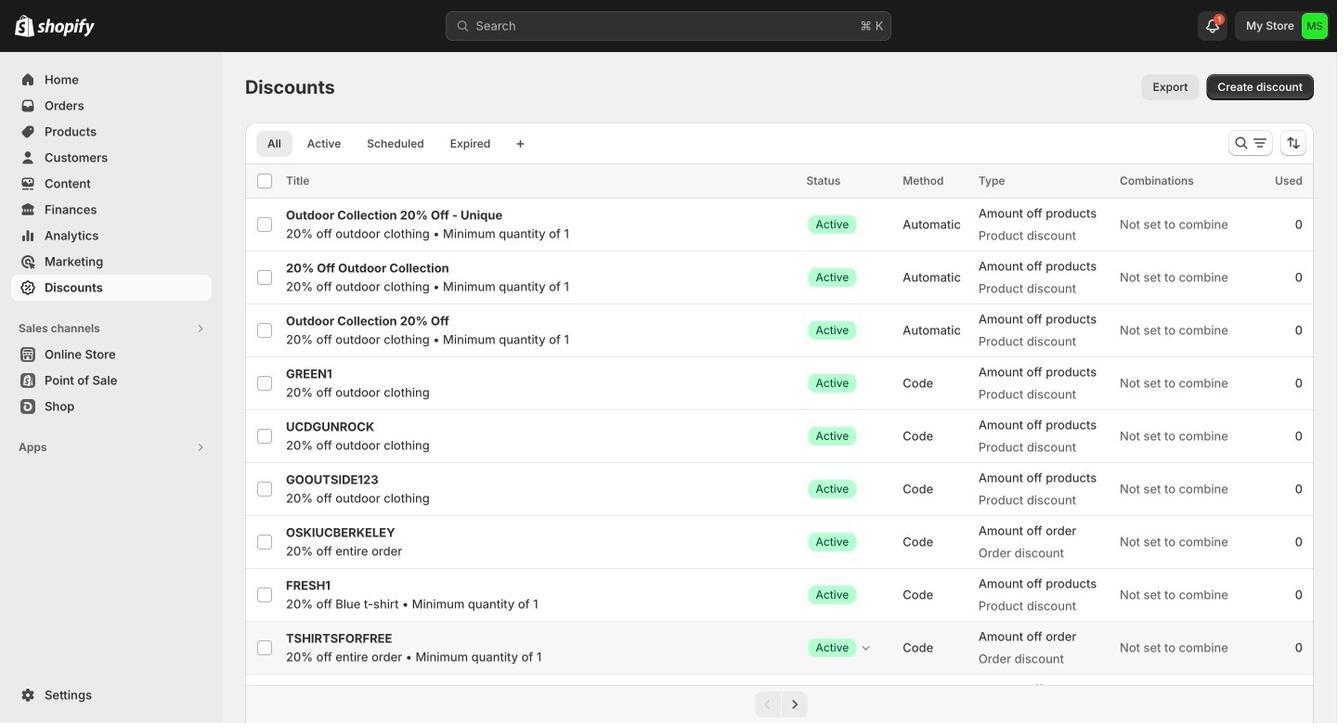 Task type: locate. For each thing, give the bounding box(es) containing it.
pagination element
[[245, 686, 1315, 724]]

tab list
[[253, 130, 506, 157]]



Task type: describe. For each thing, give the bounding box(es) containing it.
shopify image
[[37, 18, 95, 37]]

shopify image
[[15, 15, 34, 37]]

my store image
[[1303, 13, 1329, 39]]



Task type: vqa. For each thing, say whether or not it's contained in the screenshot.
Subject:
no



